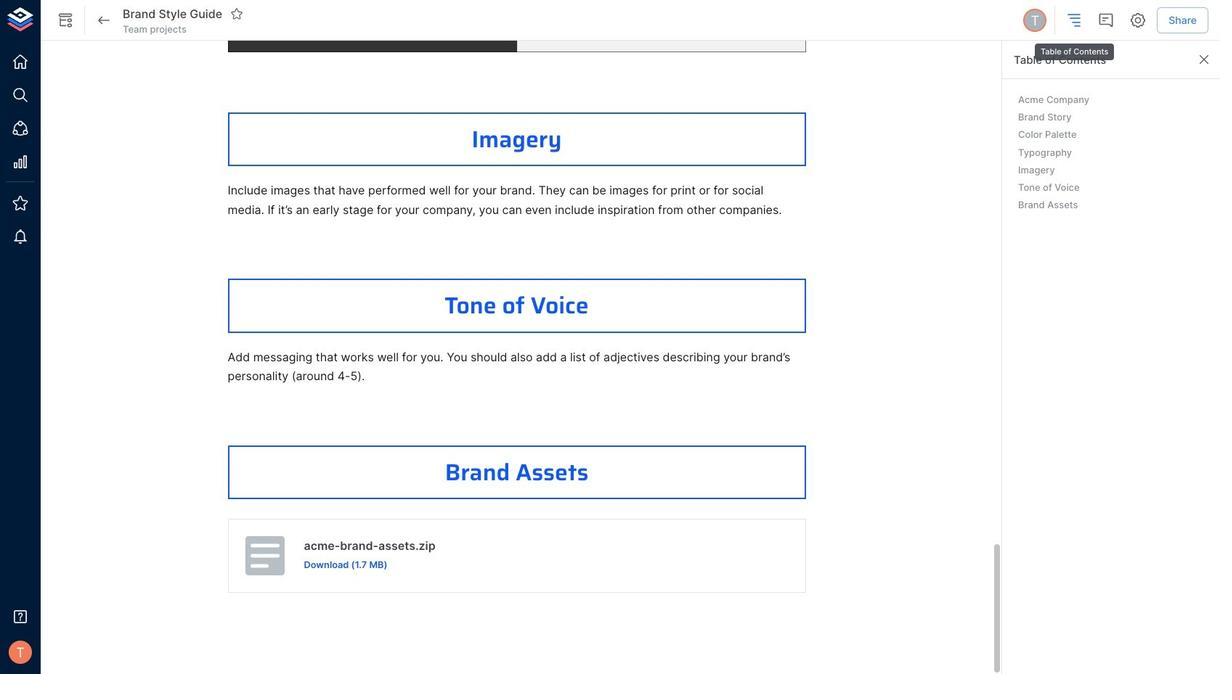 Task type: describe. For each thing, give the bounding box(es) containing it.
comments image
[[1098, 12, 1115, 29]]

favorite image
[[230, 7, 244, 20]]

settings image
[[1130, 12, 1147, 29]]

show wiki image
[[57, 12, 74, 29]]



Task type: locate. For each thing, give the bounding box(es) containing it.
go back image
[[95, 12, 113, 29]]

table of contents image
[[1066, 12, 1083, 29]]

tooltip
[[1034, 33, 1116, 62]]



Task type: vqa. For each thing, say whether or not it's contained in the screenshot.
Show Wiki image at top left
yes



